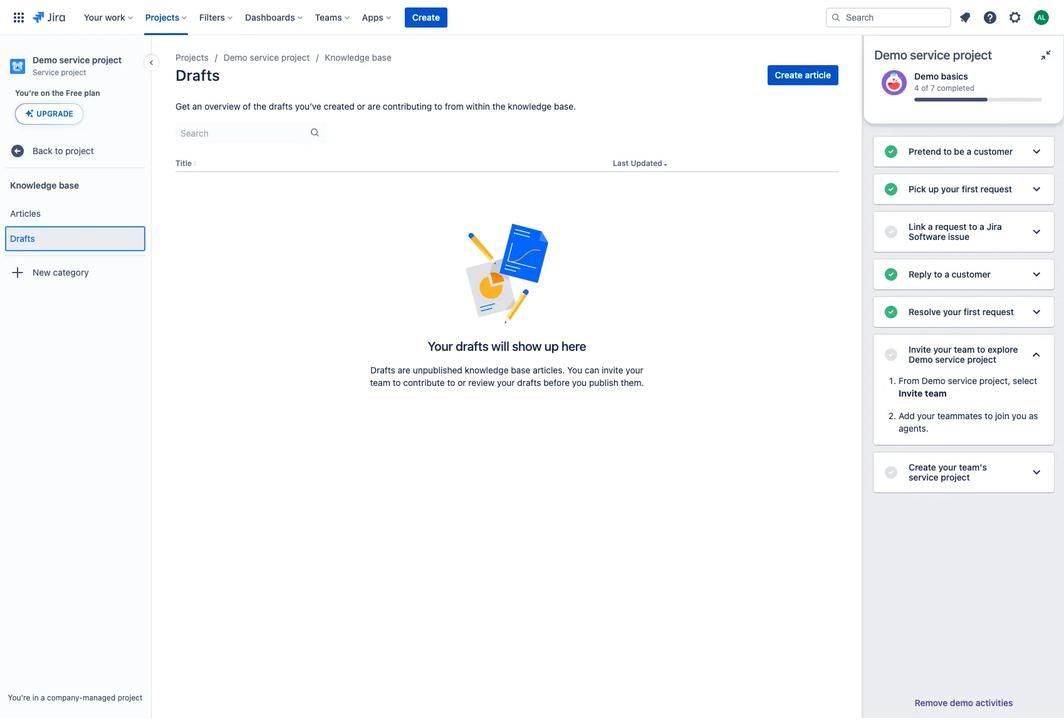 Task type: vqa. For each thing, say whether or not it's contained in the screenshot.
checked icon to the bottom
yes



Task type: locate. For each thing, give the bounding box(es) containing it.
1 vertical spatial or
[[458, 377, 466, 388]]

completed
[[937, 84, 975, 93]]

demo
[[874, 48, 907, 62], [224, 52, 247, 63], [33, 55, 57, 65], [915, 71, 939, 82], [909, 354, 933, 365], [922, 375, 946, 386]]

request up jira
[[981, 184, 1012, 194]]

knowledge base up articles
[[10, 180, 79, 190]]

1 horizontal spatial search image
[[831, 12, 841, 22]]

pretend
[[909, 146, 941, 157]]

0 vertical spatial drafts
[[269, 101, 293, 112]]

projects
[[145, 12, 179, 22], [176, 52, 209, 63]]

1 horizontal spatial drafts
[[176, 66, 220, 84]]

0 horizontal spatial you
[[572, 377, 587, 388]]

drafts down articles.
[[517, 377, 541, 388]]

project up project,
[[967, 354, 997, 365]]

1 vertical spatial are
[[398, 365, 411, 376]]

projects down filters
[[176, 52, 209, 63]]

knowledge base
[[325, 52, 392, 63], [10, 180, 79, 190]]

team inside "invite your team to explore demo service project"
[[954, 344, 975, 355]]

checked image inside create your team's service project dropdown button
[[884, 465, 899, 480]]

2 horizontal spatial base
[[511, 365, 531, 376]]

0 vertical spatial of
[[921, 84, 929, 93]]

checked image inside reply to a customer dropdown button
[[884, 267, 899, 282]]

0 horizontal spatial search image
[[307, 124, 322, 139]]

your inside "invite your team to explore demo service project"
[[934, 344, 952, 355]]

4 chevron image from the top
[[1029, 465, 1044, 480]]

request right the link
[[935, 221, 967, 232]]

you down you
[[572, 377, 587, 388]]

0 horizontal spatial your
[[84, 12, 103, 22]]

checked image for link
[[884, 224, 899, 239]]

2 vertical spatial drafts
[[371, 365, 395, 376]]

select
[[1013, 375, 1037, 386]]

pretend to be a customer button
[[874, 137, 1054, 167]]

are up contribute
[[398, 365, 411, 376]]

checked image inside pretend to be a customer dropdown button
[[884, 144, 899, 159]]

are
[[368, 101, 381, 112], [398, 365, 411, 376]]

projects link
[[176, 50, 209, 65]]

first down reply to a customer dropdown button
[[964, 307, 980, 317]]

checked image
[[884, 224, 899, 239], [884, 305, 899, 320], [884, 347, 899, 362]]

title button
[[176, 159, 192, 168]]

1 vertical spatial projects
[[176, 52, 209, 63]]

last updated
[[613, 159, 663, 168]]

pretend to be a customer
[[909, 146, 1013, 157]]

chevron image for pretend to be a customer
[[1029, 144, 1044, 159]]

1 horizontal spatial team
[[925, 388, 947, 399]]

group
[[5, 198, 145, 255]]

create article button
[[768, 65, 839, 85]]

2 vertical spatial create
[[909, 462, 936, 473]]

projects for projects dropdown button
[[145, 12, 179, 22]]

knowledge left base.
[[508, 101, 552, 112]]

customer right be
[[974, 146, 1013, 157]]

chevron image
[[1029, 144, 1044, 159], [1029, 305, 1044, 320], [1029, 347, 1044, 362], [1029, 465, 1044, 480]]

1 vertical spatial create
[[775, 70, 803, 80]]

search image down you've
[[307, 124, 322, 139]]

you left as
[[1012, 411, 1027, 421]]

you're for you're on the free plan
[[15, 88, 39, 98]]

0 vertical spatial up
[[929, 184, 939, 194]]

primary element
[[8, 0, 826, 35]]

0 vertical spatial search field
[[826, 7, 952, 27]]

3 checked image from the top
[[884, 347, 899, 362]]

to
[[434, 101, 443, 112], [55, 145, 63, 156], [944, 146, 952, 157], [969, 221, 978, 232], [934, 269, 943, 280], [977, 344, 986, 355], [393, 377, 401, 388], [447, 377, 455, 388], [985, 411, 993, 421]]

1 vertical spatial base
[[59, 180, 79, 190]]

group containing articles
[[5, 198, 145, 255]]

0 vertical spatial checked image
[[884, 224, 899, 239]]

search image up article
[[831, 12, 841, 22]]

0 horizontal spatial search field
[[177, 124, 307, 142]]

1 vertical spatial you
[[1012, 411, 1027, 421]]

create inside create your team's service project
[[909, 462, 936, 473]]

checked image for invite
[[884, 347, 899, 362]]

drafts inside drafts are unpublished knowledge base articles. you can invite your team to contribute to or review your drafts before you publish them.
[[517, 377, 541, 388]]

1 horizontal spatial your
[[428, 339, 453, 354]]

3 chevron image from the top
[[1029, 267, 1044, 282]]

upgrade button
[[16, 104, 83, 124]]

checked image inside 'link a request to a jira software issue' dropdown button
[[884, 224, 899, 239]]

chevron image for resolve your first request
[[1029, 305, 1044, 320]]

your up agents.
[[917, 411, 935, 421]]

2 chevron image from the top
[[1029, 305, 1044, 320]]

unpublished
[[413, 365, 463, 376]]

checked image left the link
[[884, 224, 899, 239]]

create article
[[775, 70, 831, 80]]

your up unpublished
[[428, 339, 453, 354]]

you're left the in
[[8, 693, 30, 703]]

chevron image
[[1029, 182, 1044, 197], [1029, 224, 1044, 239], [1029, 267, 1044, 282]]

reply
[[909, 269, 932, 280]]

created
[[324, 101, 355, 112]]

2 horizontal spatial drafts
[[371, 365, 395, 376]]

1 vertical spatial checked image
[[884, 305, 899, 320]]

base up articles 'link'
[[59, 180, 79, 190]]

knowledge up the review
[[465, 365, 509, 376]]

checked image
[[884, 144, 899, 159], [884, 182, 899, 197], [884, 267, 899, 282], [884, 465, 899, 480]]

of left "7"
[[921, 84, 929, 93]]

1 vertical spatial search image
[[307, 124, 322, 139]]

projects button
[[141, 7, 192, 27]]

1 checked image from the top
[[884, 144, 899, 159]]

progress bar
[[915, 98, 1042, 102]]

upgrade
[[36, 109, 73, 119]]

0 vertical spatial you
[[572, 377, 587, 388]]

0 horizontal spatial are
[[368, 101, 381, 112]]

apps button
[[358, 7, 396, 27]]

knowledge base down apps at the left of the page
[[325, 52, 392, 63]]

1 horizontal spatial search field
[[826, 7, 952, 27]]

the
[[52, 88, 64, 98], [253, 101, 266, 112], [492, 101, 506, 112]]

to right 'back'
[[55, 145, 63, 156]]

your right the review
[[497, 377, 515, 388]]

link a request to a jira software issue
[[909, 221, 1002, 242]]

checked image for create
[[884, 465, 899, 480]]

2 vertical spatial chevron image
[[1029, 267, 1044, 282]]

checked image inside pick up your first request dropdown button
[[884, 182, 899, 197]]

4 checked image from the top
[[884, 465, 899, 480]]

checked image inside the invite your team to explore demo service project dropdown button
[[884, 347, 899, 362]]

checked image down agents.
[[884, 465, 899, 480]]

2 vertical spatial checked image
[[884, 347, 899, 362]]

your down resolve
[[934, 344, 952, 355]]

1 horizontal spatial the
[[253, 101, 266, 112]]

drafts left will
[[456, 339, 489, 354]]

1 vertical spatial chevron image
[[1029, 224, 1044, 239]]

your
[[941, 184, 960, 194], [943, 307, 962, 317], [934, 344, 952, 355], [626, 365, 644, 376], [497, 377, 515, 388], [917, 411, 935, 421], [939, 462, 957, 473]]

customer
[[974, 146, 1013, 157], [952, 269, 991, 280]]

0 horizontal spatial or
[[357, 101, 365, 112]]

drafts down "projects" 'link' at the left of page
[[176, 66, 220, 84]]

invite
[[602, 365, 623, 376]]

1 vertical spatial drafts
[[10, 233, 35, 244]]

to left jira
[[969, 221, 978, 232]]

software
[[909, 231, 946, 242]]

1 chevron image from the top
[[1029, 144, 1044, 159]]

1 vertical spatial your
[[428, 339, 453, 354]]

1 horizontal spatial knowledge base
[[325, 52, 392, 63]]

3 chevron image from the top
[[1029, 347, 1044, 362]]

1 vertical spatial you're
[[8, 693, 30, 703]]

drafts down articles
[[10, 233, 35, 244]]

invite down from
[[899, 388, 923, 399]]

of
[[921, 84, 929, 93], [243, 101, 251, 112]]

team inside drafts are unpublished knowledge base articles. you can invite your team to contribute to or review your drafts before you publish them.
[[370, 377, 390, 388]]

chevron image for create your team's service project
[[1029, 465, 1044, 480]]

help image
[[983, 10, 998, 25]]

base inside drafts are unpublished knowledge base articles. you can invite your team to contribute to or review your drafts before you publish them.
[[511, 365, 531, 376]]

demo
[[950, 698, 974, 708]]

0 vertical spatial customer
[[974, 146, 1013, 157]]

projects right work
[[145, 12, 179, 22]]

in
[[32, 693, 39, 703]]

chevron image inside reply to a customer dropdown button
[[1029, 267, 1044, 282]]

new category button
[[5, 260, 145, 285]]

create
[[412, 12, 440, 22], [775, 70, 803, 80], [909, 462, 936, 473]]

base down apps popup button
[[372, 52, 392, 63]]

1 chevron image from the top
[[1029, 182, 1044, 197]]

1 vertical spatial first
[[964, 307, 980, 317]]

project up basics
[[953, 48, 992, 62]]

checked image inside resolve your first request dropdown button
[[884, 305, 899, 320]]

resolve your first request
[[909, 307, 1014, 317]]

up inside dropdown button
[[929, 184, 939, 194]]

service down dashboards
[[250, 52, 279, 63]]

are inside drafts are unpublished knowledge base articles. you can invite your team to contribute to or review your drafts before you publish them.
[[398, 365, 411, 376]]

knowledge
[[508, 101, 552, 112], [465, 365, 509, 376]]

you
[[567, 365, 582, 376]]

up right the pick
[[929, 184, 939, 194]]

team up teammates
[[925, 388, 947, 399]]

service down agents.
[[909, 472, 939, 483]]

0 vertical spatial your
[[84, 12, 103, 22]]

service up the free
[[59, 55, 90, 65]]

project down dashboards "popup button"
[[281, 52, 310, 63]]

knowledge inside drafts are unpublished knowledge base articles. you can invite your team to contribute to or review your drafts before you publish them.
[[465, 365, 509, 376]]

drafts left unpublished
[[371, 365, 395, 376]]

1 vertical spatial invite
[[899, 388, 923, 399]]

0 vertical spatial invite
[[909, 344, 931, 355]]

2 checked image from the top
[[884, 182, 899, 197]]

project down add your teammates to join you as agents.
[[941, 472, 970, 483]]

you inside drafts are unpublished knowledge base articles. you can invite your team to contribute to or review your drafts before you publish them.
[[572, 377, 587, 388]]

base down show
[[511, 365, 531, 376]]

1 vertical spatial request
[[935, 221, 967, 232]]

0 vertical spatial are
[[368, 101, 381, 112]]

1 horizontal spatial are
[[398, 365, 411, 376]]

2 horizontal spatial drafts
[[517, 377, 541, 388]]

request
[[981, 184, 1012, 194], [935, 221, 967, 232], [983, 307, 1014, 317]]

the right on
[[52, 88, 64, 98]]

knowledge down the teams popup button
[[325, 52, 370, 63]]

remove demo activities
[[915, 698, 1013, 708]]

the right within
[[492, 101, 506, 112]]

invite inside "invite your team to explore demo service project"
[[909, 344, 931, 355]]

0 horizontal spatial up
[[545, 339, 559, 354]]

to left contribute
[[393, 377, 401, 388]]

1 vertical spatial knowledge
[[10, 180, 57, 190]]

your inside add your teammates to join you as agents.
[[917, 411, 935, 421]]

your inside create your team's service project
[[939, 462, 957, 473]]

invite up from
[[909, 344, 931, 355]]

get an overview of the drafts you've created or are contributing to from within the knowledge base.
[[176, 101, 576, 112]]

drafts left you've
[[269, 101, 293, 112]]

service up from demo service project, select invite team
[[935, 354, 965, 365]]

Search field
[[826, 7, 952, 27], [177, 124, 307, 142]]

to inside link a request to a jira software issue
[[969, 221, 978, 232]]

base.
[[554, 101, 576, 112]]

service
[[910, 48, 950, 62], [250, 52, 279, 63], [59, 55, 90, 65], [935, 354, 965, 365], [948, 375, 977, 386], [909, 472, 939, 483]]

checked image left "pretend"
[[884, 144, 899, 159]]

or right created
[[357, 101, 365, 112]]

your right the pick
[[941, 184, 960, 194]]

0 horizontal spatial team
[[370, 377, 390, 388]]

service inside demo service project service project
[[59, 55, 90, 65]]

0 vertical spatial search image
[[831, 12, 841, 22]]

1 horizontal spatial base
[[372, 52, 392, 63]]

1 horizontal spatial or
[[458, 377, 466, 388]]

team down resolve your first request dropdown button
[[954, 344, 975, 355]]

knowledge
[[325, 52, 370, 63], [10, 180, 57, 190]]

0 horizontal spatial of
[[243, 101, 251, 112]]

search image
[[831, 12, 841, 22], [307, 124, 322, 139]]

chevron image for a
[[1029, 224, 1044, 239]]

banner
[[0, 0, 1064, 35]]

team inside from demo service project, select invite team
[[925, 388, 947, 399]]

1 vertical spatial customer
[[952, 269, 991, 280]]

add your teammates to join you as agents.
[[899, 411, 1038, 434]]

1 checked image from the top
[[884, 224, 899, 239]]

checked image up from
[[884, 347, 899, 362]]

your left team's
[[939, 462, 957, 473]]

create right apps popup button
[[412, 12, 440, 22]]

0 vertical spatial base
[[372, 52, 392, 63]]

1 horizontal spatial you
[[1012, 411, 1027, 421]]

you've
[[295, 101, 321, 112]]

free
[[66, 88, 82, 98]]

your up "them."
[[626, 365, 644, 376]]

create for create
[[412, 12, 440, 22]]

last updated button
[[613, 159, 663, 168]]

create left article
[[775, 70, 803, 80]]

demo service project down dashboards
[[224, 52, 310, 63]]

service inside from demo service project, select invite team
[[948, 375, 977, 386]]

0 horizontal spatial create
[[412, 12, 440, 22]]

chevron image inside resolve your first request dropdown button
[[1029, 305, 1044, 320]]

you're
[[15, 88, 39, 98], [8, 693, 30, 703]]

0 vertical spatial or
[[357, 101, 365, 112]]

back
[[33, 145, 53, 156]]

checked image left resolve
[[884, 305, 899, 320]]

knowledge up articles
[[10, 180, 57, 190]]

2 vertical spatial drafts
[[517, 377, 541, 388]]

up
[[929, 184, 939, 194], [545, 339, 559, 354]]

on
[[41, 88, 50, 98]]

3 checked image from the top
[[884, 267, 899, 282]]

customer up resolve your first request dropdown button
[[952, 269, 991, 280]]

chevron image inside pick up your first request dropdown button
[[1029, 182, 1044, 197]]

service up demo basics 4 of 7 completed
[[910, 48, 950, 62]]

demo service project up demo basics 4 of 7 completed
[[874, 48, 992, 62]]

drafts
[[269, 101, 293, 112], [456, 339, 489, 354], [517, 377, 541, 388]]

join
[[995, 411, 1010, 421]]

1 vertical spatial knowledge base
[[10, 180, 79, 190]]

chevron image inside the invite your team to explore demo service project dropdown button
[[1029, 347, 1044, 362]]

to left 'explore'
[[977, 344, 986, 355]]

up left here at top right
[[545, 339, 559, 354]]

checked image for pick
[[884, 182, 899, 197]]

demo inside demo basics 4 of 7 completed
[[915, 71, 939, 82]]

category
[[53, 267, 89, 278]]

add
[[899, 411, 915, 421]]

of inside demo basics 4 of 7 completed
[[921, 84, 929, 93]]

create inside primary element
[[412, 12, 440, 22]]

to left join
[[985, 411, 993, 421]]

drafts link
[[5, 226, 145, 251]]

2 vertical spatial base
[[511, 365, 531, 376]]

invite inside from demo service project, select invite team
[[899, 388, 923, 399]]

or left the review
[[458, 377, 466, 388]]

checked image left reply
[[884, 267, 899, 282]]

2 horizontal spatial create
[[909, 462, 936, 473]]

2 chevron image from the top
[[1029, 224, 1044, 239]]

jira image
[[33, 10, 65, 25], [33, 10, 65, 25]]

0 horizontal spatial base
[[59, 180, 79, 190]]

1 horizontal spatial knowledge
[[325, 52, 370, 63]]

first down pretend to be a customer dropdown button
[[962, 184, 979, 194]]

your inside popup button
[[84, 12, 103, 22]]

0 vertical spatial knowledge
[[325, 52, 370, 63]]

project,
[[980, 375, 1011, 386]]

0 vertical spatial first
[[962, 184, 979, 194]]

you're left on
[[15, 88, 39, 98]]

0 horizontal spatial knowledge base
[[10, 180, 79, 190]]

are left contributing
[[368, 101, 381, 112]]

1 horizontal spatial of
[[921, 84, 929, 93]]

1 horizontal spatial create
[[775, 70, 803, 80]]

0 vertical spatial you're
[[15, 88, 39, 98]]

of for the
[[243, 101, 251, 112]]

of right overview
[[243, 101, 251, 112]]

team
[[954, 344, 975, 355], [370, 377, 390, 388], [925, 388, 947, 399]]

from
[[899, 375, 920, 386]]

0 vertical spatial chevron image
[[1029, 182, 1044, 197]]

you're on the free plan
[[15, 88, 100, 98]]

the right overview
[[253, 101, 266, 112]]

1 horizontal spatial drafts
[[456, 339, 489, 354]]

0 vertical spatial request
[[981, 184, 1012, 194]]

as
[[1029, 411, 1038, 421]]

create button
[[405, 7, 448, 27]]

create down agents.
[[909, 462, 936, 473]]

0 horizontal spatial demo service project
[[224, 52, 310, 63]]

remove
[[915, 698, 948, 708]]

0 vertical spatial create
[[412, 12, 440, 22]]

your work
[[84, 12, 125, 22]]

publish
[[589, 377, 619, 388]]

1 vertical spatial knowledge
[[465, 365, 509, 376]]

plan
[[84, 88, 100, 98]]

your left work
[[84, 12, 103, 22]]

2 horizontal spatial team
[[954, 344, 975, 355]]

checked image left the pick
[[884, 182, 899, 197]]

activities
[[976, 698, 1013, 708]]

team left contribute
[[370, 377, 390, 388]]

0 vertical spatial knowledge base
[[325, 52, 392, 63]]

request up 'explore'
[[983, 307, 1014, 317]]

1 horizontal spatial up
[[929, 184, 939, 194]]

2 checked image from the top
[[884, 305, 899, 320]]

your drafts will show up here
[[428, 339, 586, 354]]

1 vertical spatial of
[[243, 101, 251, 112]]

you inside add your teammates to join you as agents.
[[1012, 411, 1027, 421]]

0 vertical spatial projects
[[145, 12, 179, 22]]

projects inside projects dropdown button
[[145, 12, 179, 22]]

1 vertical spatial up
[[545, 339, 559, 354]]

drafts
[[176, 66, 220, 84], [10, 233, 35, 244], [371, 365, 395, 376]]

banner containing your work
[[0, 0, 1064, 35]]

service down the invite your team to explore demo service project dropdown button
[[948, 375, 977, 386]]

a right reply
[[945, 269, 950, 280]]

or
[[357, 101, 365, 112], [458, 377, 466, 388]]

0 horizontal spatial drafts
[[10, 233, 35, 244]]

a right the link
[[928, 221, 933, 232]]

0 horizontal spatial the
[[52, 88, 64, 98]]

show
[[512, 339, 542, 354]]



Task type: describe. For each thing, give the bounding box(es) containing it.
articles
[[10, 208, 41, 219]]

you're for you're in a company-managed project
[[8, 693, 30, 703]]

resolve
[[909, 307, 941, 317]]

teams
[[315, 12, 342, 22]]

issue
[[948, 231, 970, 242]]

last
[[613, 159, 629, 168]]

0 vertical spatial drafts
[[176, 66, 220, 84]]

work
[[105, 12, 125, 22]]

be
[[954, 146, 965, 157]]

1 vertical spatial drafts
[[456, 339, 489, 354]]

dashboards button
[[241, 7, 308, 27]]

0 horizontal spatial drafts
[[269, 101, 293, 112]]

an
[[192, 101, 202, 112]]

pick up your first request
[[909, 184, 1012, 194]]

within
[[466, 101, 490, 112]]

request inside link a request to a jira software issue
[[935, 221, 967, 232]]

title
[[176, 159, 192, 168]]

service inside "invite your team to explore demo service project"
[[935, 354, 965, 365]]

link a request to a jira software issue button
[[874, 212, 1054, 252]]

link
[[909, 221, 926, 232]]

a left jira
[[980, 221, 985, 232]]

0 vertical spatial knowledge
[[508, 101, 552, 112]]

get
[[176, 101, 190, 112]]

demo inside "invite your team to explore demo service project"
[[909, 354, 933, 365]]

pick
[[909, 184, 926, 194]]

your right resolve
[[943, 307, 962, 317]]

back to project link
[[5, 139, 145, 164]]

1 vertical spatial search field
[[177, 124, 307, 142]]

filters button
[[196, 7, 238, 27]]

create for create article
[[775, 70, 803, 80]]

collapse panel image
[[1039, 48, 1054, 63]]

new category
[[33, 267, 89, 278]]

contributing
[[383, 101, 432, 112]]

jira
[[987, 221, 1002, 232]]

from demo service project, select invite team
[[899, 375, 1037, 399]]

notifications image
[[958, 10, 973, 25]]

2 vertical spatial request
[[983, 307, 1014, 317]]

appswitcher icon image
[[11, 10, 26, 25]]

create your team's service project
[[909, 462, 987, 483]]

projects for "projects" 'link' at the left of page
[[176, 52, 209, 63]]

resolve your first request button
[[874, 297, 1054, 327]]

7
[[931, 84, 935, 93]]

service inside create your team's service project
[[909, 472, 939, 483]]

you're in a company-managed project
[[8, 693, 143, 703]]

invite your team to explore demo service project button
[[874, 335, 1054, 375]]

checked image for resolve
[[884, 305, 899, 320]]

your for your work
[[84, 12, 103, 22]]

project up plan in the left of the page
[[92, 55, 122, 65]]

checked image for pretend
[[884, 144, 899, 159]]

agents.
[[899, 423, 929, 434]]

your profile and settings image
[[1034, 10, 1049, 25]]

service
[[33, 68, 59, 77]]

them.
[[621, 377, 644, 388]]

2 horizontal spatial the
[[492, 101, 506, 112]]

project right 'back'
[[65, 145, 94, 156]]

a right be
[[967, 146, 972, 157]]

request inside dropdown button
[[981, 184, 1012, 194]]

drafts are unpublished knowledge base articles. you can invite your team to contribute to or review your drafts before you publish them.
[[370, 365, 644, 388]]

can
[[585, 365, 599, 376]]

demo service project service project
[[33, 55, 122, 77]]

contribute
[[403, 377, 445, 388]]

settings image
[[1008, 10, 1023, 25]]

demo inside demo service project service project
[[33, 55, 57, 65]]

drafts inside group
[[10, 233, 35, 244]]

chevron image for request
[[1029, 182, 1044, 197]]

dashboards
[[245, 12, 295, 22]]

will
[[491, 339, 509, 354]]

your inside dropdown button
[[941, 184, 960, 194]]

first inside resolve your first request dropdown button
[[964, 307, 980, 317]]

a right the in
[[41, 693, 45, 703]]

project up the free
[[61, 68, 86, 77]]

article
[[805, 70, 831, 80]]

your for your drafts will show up here
[[428, 339, 453, 354]]

remove demo activities button
[[914, 693, 1014, 713]]

invite your team to explore demo service project
[[909, 344, 1018, 365]]

or inside drafts are unpublished knowledge base articles. you can invite your team to contribute to or review your drafts before you publish them.
[[458, 377, 466, 388]]

basics
[[941, 71, 968, 82]]

1 horizontal spatial demo service project
[[874, 48, 992, 62]]

reply to a customer
[[909, 269, 991, 280]]

company-
[[47, 693, 83, 703]]

project inside create your team's service project
[[941, 472, 970, 483]]

checked image for reply
[[884, 267, 899, 282]]

overview
[[205, 101, 240, 112]]

demo inside from demo service project, select invite team
[[922, 375, 946, 386]]

chevron image for invite your team to explore demo service project
[[1029, 347, 1044, 362]]

project right managed
[[118, 693, 143, 703]]

first inside pick up your first request dropdown button
[[962, 184, 979, 194]]

0 horizontal spatial knowledge
[[10, 180, 57, 190]]

to inside "invite your team to explore demo service project"
[[977, 344, 986, 355]]

from
[[445, 101, 464, 112]]

reply to a customer button
[[874, 260, 1054, 290]]

your work button
[[80, 7, 138, 27]]

demo basics 4 of 7 completed
[[915, 71, 975, 93]]

team's
[[959, 462, 987, 473]]

pick up your first request button
[[874, 174, 1054, 204]]

review
[[468, 377, 495, 388]]

demo service project link
[[224, 50, 310, 65]]

create your team's service project button
[[874, 453, 1054, 493]]

knowledge base link
[[325, 50, 392, 65]]

drafts inside drafts are unpublished knowledge base articles. you can invite your team to contribute to or review your drafts before you publish them.
[[371, 365, 395, 376]]

managed
[[83, 693, 116, 703]]

updated
[[631, 159, 663, 168]]

to down unpublished
[[447, 377, 455, 388]]

create for create your team's service project
[[909, 462, 936, 473]]

here
[[562, 339, 586, 354]]

before
[[544, 377, 570, 388]]

to inside add your teammates to join you as agents.
[[985, 411, 993, 421]]

filters
[[199, 12, 225, 22]]

to left be
[[944, 146, 952, 157]]

back to project
[[33, 145, 94, 156]]

to left from
[[434, 101, 443, 112]]

to right reply
[[934, 269, 943, 280]]

teammates
[[938, 411, 983, 421]]

4
[[915, 84, 919, 93]]

project inside "invite your team to explore demo service project"
[[967, 354, 997, 365]]

of for 7
[[921, 84, 929, 93]]

teams button
[[311, 7, 355, 27]]



